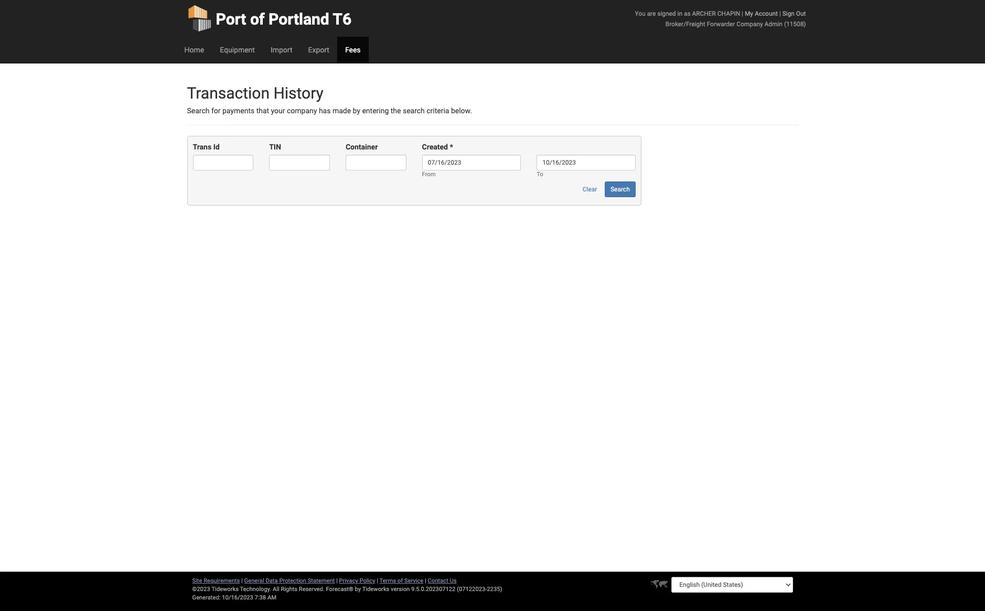 Task type: describe. For each thing, give the bounding box(es) containing it.
rights
[[281, 586, 298, 593]]

account
[[755, 10, 778, 17]]

export button
[[300, 37, 337, 63]]

version
[[391, 586, 410, 593]]

tin
[[269, 143, 281, 151]]

search inside transaction history search for payments that your company has made by entering the search criteria below.
[[187, 107, 210, 115]]

| up forecast®
[[336, 578, 338, 585]]

*
[[450, 143, 453, 151]]

site requirements | general data protection statement | privacy policy | terms of service | contact us ©2023 tideworks technology. all rights reserved. forecast® by tideworks version 9.5.0.202307122 (07122023-2235) generated: 10/16/2023 7:38 am
[[192, 578, 503, 602]]

home
[[184, 46, 204, 54]]

you
[[635, 10, 646, 17]]

sign
[[783, 10, 795, 17]]

in
[[678, 10, 683, 17]]

id
[[213, 143, 220, 151]]

| left sign
[[780, 10, 781, 17]]

broker/freight
[[666, 20, 706, 28]]

my
[[745, 10, 754, 17]]

generated:
[[192, 595, 221, 602]]

data
[[266, 578, 278, 585]]

of inside "link"
[[250, 10, 265, 28]]

created *
[[422, 143, 453, 151]]

as
[[684, 10, 691, 17]]

container
[[346, 143, 378, 151]]

my account link
[[745, 10, 778, 17]]

port of portland t6
[[216, 10, 352, 28]]

fees
[[345, 46, 361, 54]]

general data protection statement link
[[244, 578, 335, 585]]

you are signed in as archer chapin | my account | sign out broker/freight forwarder company admin (11508)
[[635, 10, 806, 28]]

company
[[287, 107, 317, 115]]

to
[[537, 171, 544, 178]]

tideworks
[[362, 586, 390, 593]]

admin
[[765, 20, 783, 28]]

transaction
[[187, 84, 270, 102]]

trans
[[193, 143, 212, 151]]

10/16/2023
[[222, 595, 253, 602]]

privacy policy link
[[339, 578, 376, 585]]

site
[[192, 578, 202, 585]]

signed
[[658, 10, 676, 17]]

payments
[[223, 107, 255, 115]]

general
[[244, 578, 264, 585]]

that
[[256, 107, 269, 115]]

has
[[319, 107, 331, 115]]

(07122023-
[[457, 586, 487, 593]]

privacy
[[339, 578, 358, 585]]

below.
[[451, 107, 472, 115]]

©2023 tideworks
[[192, 586, 239, 593]]

am
[[268, 595, 277, 602]]

from
[[422, 171, 436, 178]]

Trans Id text field
[[193, 155, 254, 171]]

statement
[[308, 578, 335, 585]]

2235)
[[487, 586, 503, 593]]

company
[[737, 20, 764, 28]]

clear button
[[577, 182, 603, 198]]

all
[[273, 586, 280, 593]]

requirements
[[204, 578, 240, 585]]

out
[[797, 10, 806, 17]]

7:38
[[255, 595, 266, 602]]

Container text field
[[346, 155, 407, 171]]

history
[[274, 84, 324, 102]]

terms of service link
[[380, 578, 424, 585]]

of inside site requirements | general data protection statement | privacy policy | terms of service | contact us ©2023 tideworks technology. all rights reserved. forecast® by tideworks version 9.5.0.202307122 (07122023-2235) generated: 10/16/2023 7:38 am
[[398, 578, 403, 585]]



Task type: vqa. For each thing, say whether or not it's contained in the screenshot.
left Search
yes



Task type: locate. For each thing, give the bounding box(es) containing it.
search button
[[605, 182, 636, 198]]

entering
[[362, 107, 389, 115]]

created
[[422, 143, 448, 151]]

| left my
[[742, 10, 744, 17]]

0 vertical spatial by
[[353, 107, 361, 115]]

of up version
[[398, 578, 403, 585]]

|
[[742, 10, 744, 17], [780, 10, 781, 17], [241, 578, 243, 585], [336, 578, 338, 585], [377, 578, 378, 585], [425, 578, 427, 585]]

| up tideworks
[[377, 578, 378, 585]]

for
[[211, 107, 221, 115]]

portland
[[269, 10, 330, 28]]

MM/dd/yyyy text field
[[537, 155, 636, 171]]

0 horizontal spatial search
[[187, 107, 210, 115]]

archer
[[693, 10, 716, 17]]

search
[[403, 107, 425, 115]]

policy
[[360, 578, 376, 585]]

0 vertical spatial search
[[187, 107, 210, 115]]

equipment
[[220, 46, 255, 54]]

of right port
[[250, 10, 265, 28]]

1 horizontal spatial of
[[398, 578, 403, 585]]

protection
[[279, 578, 306, 585]]

forecast®
[[326, 586, 354, 593]]

us
[[450, 578, 457, 585]]

contact
[[428, 578, 449, 585]]

are
[[647, 10, 656, 17]]

import button
[[263, 37, 300, 63]]

1 vertical spatial by
[[355, 586, 361, 593]]

1 vertical spatial of
[[398, 578, 403, 585]]

chapin
[[718, 10, 741, 17]]

criteria
[[427, 107, 450, 115]]

sign out link
[[783, 10, 806, 17]]

reserved.
[[299, 586, 325, 593]]

made
[[333, 107, 351, 115]]

1 horizontal spatial search
[[611, 186, 630, 193]]

search right clear
[[611, 186, 630, 193]]

Created * text field
[[422, 155, 521, 171]]

by right made
[[353, 107, 361, 115]]

terms
[[380, 578, 396, 585]]

by inside transaction history search for payments that your company has made by entering the search criteria below.
[[353, 107, 361, 115]]

| left general
[[241, 578, 243, 585]]

search left for
[[187, 107, 210, 115]]

TIN text field
[[269, 155, 330, 171]]

service
[[405, 578, 424, 585]]

clear
[[583, 186, 598, 193]]

of
[[250, 10, 265, 28], [398, 578, 403, 585]]

equipment button
[[212, 37, 263, 63]]

by down "privacy policy" link
[[355, 586, 361, 593]]

port
[[216, 10, 246, 28]]

search
[[187, 107, 210, 115], [611, 186, 630, 193]]

home button
[[177, 37, 212, 63]]

port of portland t6 link
[[187, 0, 352, 37]]

9.5.0.202307122
[[412, 586, 456, 593]]

by inside site requirements | general data protection statement | privacy policy | terms of service | contact us ©2023 tideworks technology. all rights reserved. forecast® by tideworks version 9.5.0.202307122 (07122023-2235) generated: 10/16/2023 7:38 am
[[355, 586, 361, 593]]

import
[[271, 46, 293, 54]]

by
[[353, 107, 361, 115], [355, 586, 361, 593]]

the
[[391, 107, 401, 115]]

technology.
[[240, 586, 271, 593]]

fees button
[[337, 37, 369, 63]]

0 horizontal spatial of
[[250, 10, 265, 28]]

0 vertical spatial of
[[250, 10, 265, 28]]

forwarder
[[707, 20, 736, 28]]

transaction history search for payments that your company has made by entering the search criteria below.
[[187, 84, 472, 115]]

1 vertical spatial search
[[611, 186, 630, 193]]

export
[[308, 46, 330, 54]]

(11508)
[[785, 20, 806, 28]]

your
[[271, 107, 285, 115]]

t6
[[333, 10, 352, 28]]

contact us link
[[428, 578, 457, 585]]

| up 9.5.0.202307122
[[425, 578, 427, 585]]

site requirements link
[[192, 578, 240, 585]]

search inside button
[[611, 186, 630, 193]]

trans id
[[193, 143, 220, 151]]



